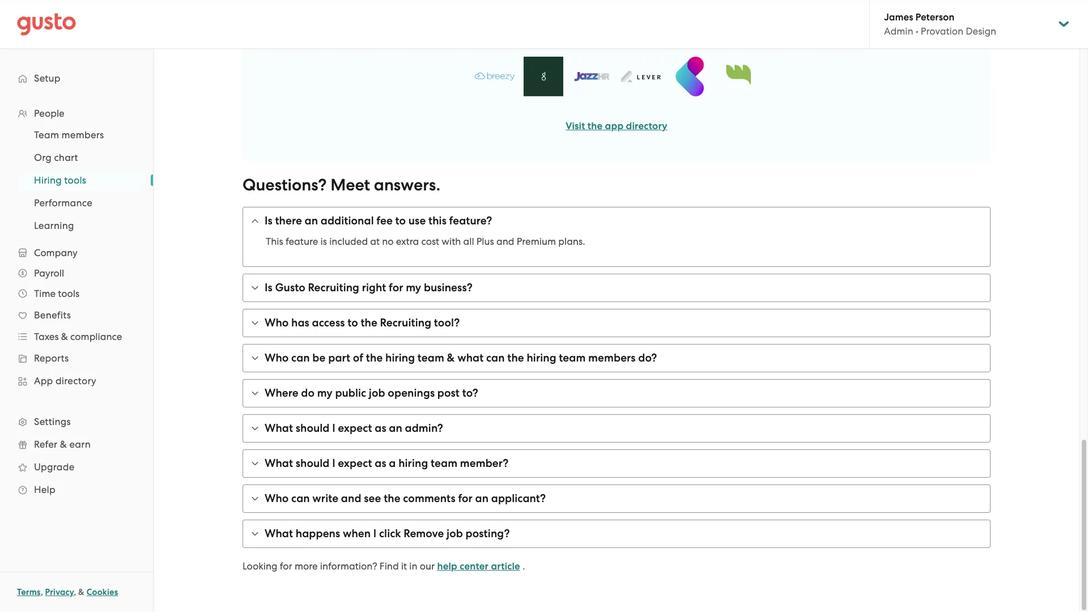 Task type: locate. For each thing, give the bounding box(es) containing it.
, left privacy link
[[41, 588, 43, 598]]

1 vertical spatial as
[[375, 457, 387, 470]]

public
[[335, 387, 366, 400]]

1 vertical spatial what
[[265, 457, 293, 470]]

1 who from the top
[[265, 316, 289, 329]]

should for what should i expect as an admin?
[[296, 422, 330, 435]]

is for is there an additional fee to use this feature?
[[265, 214, 273, 227]]

hiring tools
[[34, 175, 86, 186]]

is
[[265, 214, 273, 227], [265, 281, 273, 294]]

2 vertical spatial who
[[265, 492, 289, 505]]

i
[[332, 422, 336, 435], [332, 457, 336, 470], [374, 527, 377, 540]]

should up write
[[296, 457, 330, 470]]

people
[[34, 108, 64, 119]]

members
[[62, 129, 104, 141], [589, 352, 636, 365]]

for right comments
[[458, 492, 473, 505]]

who can write and see the comments for an applicant? button
[[243, 485, 991, 513]]

2 , from the left
[[74, 588, 76, 598]]

i inside 'dropdown button'
[[332, 457, 336, 470]]

1 horizontal spatial my
[[406, 281, 421, 294]]

1 horizontal spatial for
[[389, 281, 404, 294]]

as
[[375, 422, 387, 435], [375, 457, 387, 470]]

what for what should i expect as an admin?
[[265, 422, 293, 435]]

gusto
[[275, 281, 306, 294]]

2 vertical spatial for
[[280, 561, 292, 572]]

an left admin?
[[389, 422, 403, 435]]

1 horizontal spatial recruiting
[[380, 316, 432, 329]]

for right right
[[389, 281, 404, 294]]

0 vertical spatial for
[[389, 281, 404, 294]]

as inside 'dropdown button'
[[375, 457, 387, 470]]

can inside "dropdown button"
[[292, 492, 310, 505]]

center
[[460, 561, 489, 573]]

i inside dropdown button
[[332, 422, 336, 435]]

0 vertical spatial as
[[375, 422, 387, 435]]

feature
[[286, 236, 318, 247]]

can left write
[[292, 492, 310, 505]]

can right what
[[487, 352, 505, 365]]

team
[[34, 129, 59, 141]]

an inside is there an additional fee to use this feature? dropdown button
[[305, 214, 318, 227]]

tool?
[[434, 316, 460, 329]]

expect inside dropdown button
[[338, 422, 372, 435]]

who inside 'dropdown button'
[[265, 352, 289, 365]]

& left what
[[447, 352, 455, 365]]

0 vertical spatial job
[[369, 387, 385, 400]]

0 horizontal spatial ,
[[41, 588, 43, 598]]

who left write
[[265, 492, 289, 505]]

should inside dropdown button
[[296, 422, 330, 435]]

see
[[364, 492, 381, 505]]

terms link
[[17, 588, 41, 598]]

2 vertical spatial what
[[265, 527, 293, 540]]

find
[[380, 561, 399, 572]]

2 horizontal spatial for
[[458, 492, 473, 505]]

as for an
[[375, 422, 387, 435]]

0 vertical spatial members
[[62, 129, 104, 141]]

directory right app
[[626, 120, 668, 132]]

the left app
[[588, 120, 603, 132]]

0 vertical spatial and
[[497, 236, 515, 247]]

•
[[916, 26, 919, 37]]

and left see
[[341, 492, 362, 505]]

help center article link
[[437, 561, 521, 573]]

tools down payroll dropdown button
[[58, 288, 80, 299]]

tools inside dropdown button
[[58, 288, 80, 299]]

1 vertical spatial for
[[458, 492, 473, 505]]

0 vertical spatial what
[[265, 422, 293, 435]]

0 vertical spatial an
[[305, 214, 318, 227]]

0 vertical spatial should
[[296, 422, 330, 435]]

2 as from the top
[[375, 457, 387, 470]]

to right fee
[[396, 214, 406, 227]]

do?
[[639, 352, 658, 365]]

2 horizontal spatial an
[[476, 492, 489, 505]]

my left the "business?"
[[406, 281, 421, 294]]

can left be
[[292, 352, 310, 365]]

cookies
[[87, 588, 118, 598]]

compliance
[[70, 331, 122, 343]]

i down public
[[332, 422, 336, 435]]

help
[[437, 561, 458, 573]]

1 vertical spatial members
[[589, 352, 636, 365]]

admin?
[[405, 422, 443, 435]]

business?
[[424, 281, 473, 294]]

recruiting left tool?
[[380, 316, 432, 329]]

who inside "dropdown button"
[[265, 492, 289, 505]]

expect inside 'dropdown button'
[[338, 457, 372, 470]]

1 horizontal spatial members
[[589, 352, 636, 365]]

0 horizontal spatial for
[[280, 561, 292, 572]]

refer & earn link
[[11, 434, 142, 455]]

team up comments
[[431, 457, 458, 470]]

plus
[[477, 236, 494, 247]]

the inside dropdown button
[[361, 316, 378, 329]]

1 vertical spatial and
[[341, 492, 362, 505]]

all
[[464, 236, 474, 247]]

expect for an
[[338, 422, 372, 435]]

what should i expect as an admin?
[[265, 422, 443, 435]]

expect down public
[[338, 422, 372, 435]]

1 vertical spatial is
[[265, 281, 273, 294]]

3 who from the top
[[265, 492, 289, 505]]

0 vertical spatial recruiting
[[308, 281, 360, 294]]

an inside what should i expect as an admin? dropdown button
[[389, 422, 403, 435]]

posting?
[[466, 527, 510, 540]]

2 is from the top
[[265, 281, 273, 294]]

,
[[41, 588, 43, 598], [74, 588, 76, 598]]

terms , privacy , & cookies
[[17, 588, 118, 598]]

2 should from the top
[[296, 457, 330, 470]]

2 vertical spatial i
[[374, 527, 377, 540]]

this
[[266, 236, 283, 247]]

who can write and see the comments for an applicant?
[[265, 492, 546, 505]]

app
[[605, 120, 624, 132]]

what for what should i expect as a hiring team member?
[[265, 457, 293, 470]]

2 list from the top
[[0, 124, 153, 237]]

1 vertical spatial my
[[317, 387, 333, 400]]

benefits link
[[11, 305, 142, 326]]

my right do
[[317, 387, 333, 400]]

an up feature
[[305, 214, 318, 227]]

0 horizontal spatial job
[[369, 387, 385, 400]]

should down do
[[296, 422, 330, 435]]

tools up performance link
[[64, 175, 86, 186]]

1 vertical spatial recruiting
[[380, 316, 432, 329]]

1 horizontal spatial an
[[389, 422, 403, 435]]

0 horizontal spatial recruiting
[[308, 281, 360, 294]]

as up what should i expect as a hiring team member?
[[375, 422, 387, 435]]

can for who can be part of the hiring team & what can the hiring team members do?
[[292, 352, 310, 365]]

1 horizontal spatial to
[[396, 214, 406, 227]]

1 vertical spatial to
[[348, 316, 358, 329]]

1 vertical spatial directory
[[56, 375, 96, 387]]

is
[[321, 236, 327, 247]]

to
[[396, 214, 406, 227], [348, 316, 358, 329]]

2 vertical spatial an
[[476, 492, 489, 505]]

for
[[389, 281, 404, 294], [458, 492, 473, 505], [280, 561, 292, 572]]

is left gusto
[[265, 281, 273, 294]]

additional
[[321, 214, 374, 227]]

an down member?
[[476, 492, 489, 505]]

gusto navigation element
[[0, 49, 153, 519]]

0 vertical spatial my
[[406, 281, 421, 294]]

0 vertical spatial tools
[[64, 175, 86, 186]]

the right see
[[384, 492, 401, 505]]

job right remove at the bottom left of page
[[447, 527, 463, 540]]

0 horizontal spatial directory
[[56, 375, 96, 387]]

as inside dropdown button
[[375, 422, 387, 435]]

2 what from the top
[[265, 457, 293, 470]]

is left there on the left of the page
[[265, 214, 273, 227]]

job
[[369, 387, 385, 400], [447, 527, 463, 540]]

1 horizontal spatial directory
[[626, 120, 668, 132]]

integration logo image
[[524, 57, 564, 96], [670, 57, 710, 96], [573, 57, 612, 96], [719, 61, 759, 92], [622, 71, 661, 82], [475, 72, 515, 81]]

where
[[265, 387, 299, 400]]

included
[[330, 236, 368, 247]]

1 horizontal spatial ,
[[74, 588, 76, 598]]

0 horizontal spatial to
[[348, 316, 358, 329]]

is gusto recruiting right for my business? button
[[243, 274, 991, 302]]

0 vertical spatial is
[[265, 214, 273, 227]]

1 should from the top
[[296, 422, 330, 435]]

taxes
[[34, 331, 59, 343]]

1 vertical spatial an
[[389, 422, 403, 435]]

it
[[401, 561, 407, 572]]

0 vertical spatial to
[[396, 214, 406, 227]]

, left cookies button
[[74, 588, 76, 598]]

3 what from the top
[[265, 527, 293, 540]]

who for who can be part of the hiring team & what can the hiring team members do?
[[265, 352, 289, 365]]

0 vertical spatial who
[[265, 316, 289, 329]]

members down who has access to the recruiting tool? dropdown button
[[589, 352, 636, 365]]

recruiting up 'access'
[[308, 281, 360, 294]]

james peterson admin • provation design
[[885, 11, 997, 37]]

the down is gusto recruiting right for my business?
[[361, 316, 378, 329]]

team for &
[[418, 352, 445, 365]]

1 vertical spatial i
[[332, 457, 336, 470]]

1 list from the top
[[0, 103, 153, 501]]

settings link
[[11, 412, 142, 432]]

to inside is there an additional fee to use this feature? dropdown button
[[396, 214, 406, 227]]

0 vertical spatial expect
[[338, 422, 372, 435]]

upgrade link
[[11, 457, 142, 477]]

help
[[34, 484, 56, 496]]

is there an additional fee to use this feature?
[[265, 214, 492, 227]]

& right "taxes"
[[61, 331, 68, 343]]

and right plus
[[497, 236, 515, 247]]

learning link
[[20, 215, 142, 236]]

what
[[265, 422, 293, 435], [265, 457, 293, 470], [265, 527, 293, 540]]

expect down what should i expect as an admin?
[[338, 457, 372, 470]]

as left a
[[375, 457, 387, 470]]

i left click
[[374, 527, 377, 540]]

should inside 'dropdown button'
[[296, 457, 330, 470]]

to right 'access'
[[348, 316, 358, 329]]

who can be part of the hiring team & what can the hiring team members do? button
[[243, 345, 991, 372]]

directory down "reports" link at the bottom left
[[56, 375, 96, 387]]

1 expect from the top
[[338, 422, 372, 435]]

with
[[442, 236, 461, 247]]

for left the more
[[280, 561, 292, 572]]

what inside dropdown button
[[265, 527, 293, 540]]

when
[[343, 527, 371, 540]]

who left has
[[265, 316, 289, 329]]

2 expect from the top
[[338, 457, 372, 470]]

provation
[[921, 26, 964, 37]]

recruiting inside dropdown button
[[380, 316, 432, 329]]

who inside dropdown button
[[265, 316, 289, 329]]

&
[[61, 331, 68, 343], [447, 352, 455, 365], [60, 439, 67, 450], [78, 588, 85, 598]]

hiring
[[386, 352, 415, 365], [527, 352, 557, 365], [399, 457, 428, 470]]

1 vertical spatial who
[[265, 352, 289, 365]]

org chart link
[[20, 147, 142, 168]]

members down people dropdown button in the top left of the page
[[62, 129, 104, 141]]

i for a
[[332, 457, 336, 470]]

0 horizontal spatial an
[[305, 214, 318, 227]]

i up write
[[332, 457, 336, 470]]

& left earn
[[60, 439, 67, 450]]

home image
[[17, 13, 76, 35]]

terms
[[17, 588, 41, 598]]

expect
[[338, 422, 372, 435], [338, 457, 372, 470]]

who up where
[[265, 352, 289, 365]]

what inside 'dropdown button'
[[265, 457, 293, 470]]

1 vertical spatial expect
[[338, 457, 372, 470]]

what should i expect as an admin? button
[[243, 415, 991, 442]]

who for who can write and see the comments for an applicant?
[[265, 492, 289, 505]]

part
[[328, 352, 351, 365]]

what should i expect as a hiring team member?
[[265, 457, 509, 470]]

1 horizontal spatial job
[[447, 527, 463, 540]]

0 horizontal spatial members
[[62, 129, 104, 141]]

0 vertical spatial directory
[[626, 120, 668, 132]]

1 vertical spatial should
[[296, 457, 330, 470]]

job right public
[[369, 387, 385, 400]]

1 vertical spatial job
[[447, 527, 463, 540]]

what inside dropdown button
[[265, 422, 293, 435]]

where do my public job openings post to? button
[[243, 380, 991, 407]]

hiring for member?
[[399, 457, 428, 470]]

expect for a
[[338, 457, 372, 470]]

0 vertical spatial i
[[332, 422, 336, 435]]

1 is from the top
[[265, 214, 273, 227]]

list containing people
[[0, 103, 153, 501]]

recruiting inside dropdown button
[[308, 281, 360, 294]]

1 as from the top
[[375, 422, 387, 435]]

tools for time tools
[[58, 288, 80, 299]]

recruiting
[[308, 281, 360, 294], [380, 316, 432, 329]]

0 horizontal spatial my
[[317, 387, 333, 400]]

0 horizontal spatial and
[[341, 492, 362, 505]]

is for is gusto recruiting right for my business?
[[265, 281, 273, 294]]

1 vertical spatial tools
[[58, 288, 80, 299]]

2 who from the top
[[265, 352, 289, 365]]

james
[[885, 11, 914, 23]]

team down tool?
[[418, 352, 445, 365]]

my
[[406, 281, 421, 294], [317, 387, 333, 400]]

the inside "dropdown button"
[[384, 492, 401, 505]]

1 what from the top
[[265, 422, 293, 435]]

list containing team members
[[0, 124, 153, 237]]

list
[[0, 103, 153, 501], [0, 124, 153, 237]]



Task type: describe. For each thing, give the bounding box(es) containing it.
is gusto recruiting right for my business?
[[265, 281, 473, 294]]

for inside dropdown button
[[389, 281, 404, 294]]

for inside "dropdown button"
[[458, 492, 473, 505]]

privacy
[[45, 588, 74, 598]]

1 horizontal spatial and
[[497, 236, 515, 247]]

time tools
[[34, 288, 80, 299]]

who can be part of the hiring team & what can the hiring team members do?
[[265, 352, 658, 365]]

right
[[362, 281, 386, 294]]

should for what should i expect as a hiring team member?
[[296, 457, 330, 470]]

feature?
[[449, 214, 492, 227]]

who for who has access to the recruiting tool?
[[265, 316, 289, 329]]

setup link
[[11, 68, 142, 88]]

article
[[491, 561, 521, 573]]

there
[[275, 214, 302, 227]]

questions? meet answers.
[[243, 175, 441, 195]]

the right what
[[508, 352, 524, 365]]

directory inside list
[[56, 375, 96, 387]]

who has access to the recruiting tool? button
[[243, 310, 991, 337]]

our
[[420, 561, 435, 572]]

a
[[389, 457, 396, 470]]

where do my public job openings post to?
[[265, 387, 478, 400]]

visit
[[566, 120, 586, 132]]

use
[[409, 214, 426, 227]]

privacy link
[[45, 588, 74, 598]]

an inside who can write and see the comments for an applicant? "dropdown button"
[[476, 492, 489, 505]]

happens
[[296, 527, 340, 540]]

click
[[379, 527, 401, 540]]

and inside "dropdown button"
[[341, 492, 362, 505]]

be
[[313, 352, 326, 365]]

looking
[[243, 561, 278, 572]]

& inside refer & earn link
[[60, 439, 67, 450]]

team down who has access to the recruiting tool? dropdown button
[[559, 352, 586, 365]]

performance
[[34, 197, 92, 209]]

chart
[[54, 152, 78, 163]]

job inside dropdown button
[[447, 527, 463, 540]]

i inside dropdown button
[[374, 527, 377, 540]]

cost
[[422, 236, 440, 247]]

company
[[34, 247, 78, 259]]

is there an additional fee to use this feature? button
[[243, 208, 991, 235]]

people button
[[11, 103, 142, 124]]

refer
[[34, 439, 57, 450]]

& left cookies button
[[78, 588, 85, 598]]

at
[[370, 236, 380, 247]]

visit the app directory
[[566, 120, 668, 132]]

design
[[967, 26, 997, 37]]

in
[[410, 561, 418, 572]]

setup
[[34, 73, 61, 84]]

members inside who can be part of the hiring team & what can the hiring team members do? 'dropdown button'
[[589, 352, 636, 365]]

peterson
[[916, 11, 955, 23]]

access
[[312, 316, 345, 329]]

can for who can write and see the comments for an applicant?
[[292, 492, 310, 505]]

to inside who has access to the recruiting tool? dropdown button
[[348, 316, 358, 329]]

team for member?
[[431, 457, 458, 470]]

org chart
[[34, 152, 78, 163]]

reports
[[34, 353, 69, 364]]

i for an
[[332, 422, 336, 435]]

who has access to the recruiting tool?
[[265, 316, 460, 329]]

taxes & compliance
[[34, 331, 122, 343]]

what
[[458, 352, 484, 365]]

payroll button
[[11, 263, 142, 284]]

settings
[[34, 416, 71, 428]]

app
[[34, 375, 53, 387]]

company button
[[11, 243, 142, 263]]

1 , from the left
[[41, 588, 43, 598]]

meet
[[331, 175, 370, 195]]

member?
[[460, 457, 509, 470]]

app directory
[[34, 375, 96, 387]]

job inside dropdown button
[[369, 387, 385, 400]]

no
[[382, 236, 394, 247]]

what happens when i click remove job posting?
[[265, 527, 510, 540]]

visit the app directory link
[[566, 120, 668, 132]]

plans.
[[559, 236, 586, 247]]

as for a
[[375, 457, 387, 470]]

more
[[295, 561, 318, 572]]

hiring tools link
[[20, 170, 142, 191]]

premium
[[517, 236, 556, 247]]

applicant?
[[492, 492, 546, 505]]

write
[[313, 492, 339, 505]]

time
[[34, 288, 56, 299]]

the right the "of"
[[366, 352, 383, 365]]

for inside looking for more information? find it in our help center article .
[[280, 561, 292, 572]]

team members
[[34, 129, 104, 141]]

admin
[[885, 26, 914, 37]]

looking for more information? find it in our help center article .
[[243, 561, 525, 573]]

cookies button
[[87, 586, 118, 599]]

tools for hiring tools
[[64, 175, 86, 186]]

learning
[[34, 220, 74, 231]]

hiring for &
[[386, 352, 415, 365]]

members inside team members link
[[62, 129, 104, 141]]

questions?
[[243, 175, 327, 195]]

earn
[[69, 439, 91, 450]]

extra
[[396, 236, 419, 247]]

benefits
[[34, 310, 71, 321]]

what for what happens when i click remove job posting?
[[265, 527, 293, 540]]

help link
[[11, 480, 142, 500]]

& inside taxes & compliance dropdown button
[[61, 331, 68, 343]]

& inside who can be part of the hiring team & what can the hiring team members do? 'dropdown button'
[[447, 352, 455, 365]]

answers.
[[374, 175, 441, 195]]

hiring
[[34, 175, 62, 186]]

time tools button
[[11, 284, 142, 304]]

what happens when i click remove job posting? button
[[243, 521, 991, 548]]

upgrade
[[34, 462, 75, 473]]

has
[[292, 316, 310, 329]]

post
[[438, 387, 460, 400]]

reports link
[[11, 348, 142, 369]]



Task type: vqa. For each thing, say whether or not it's contained in the screenshot.
Expect associated with an
yes



